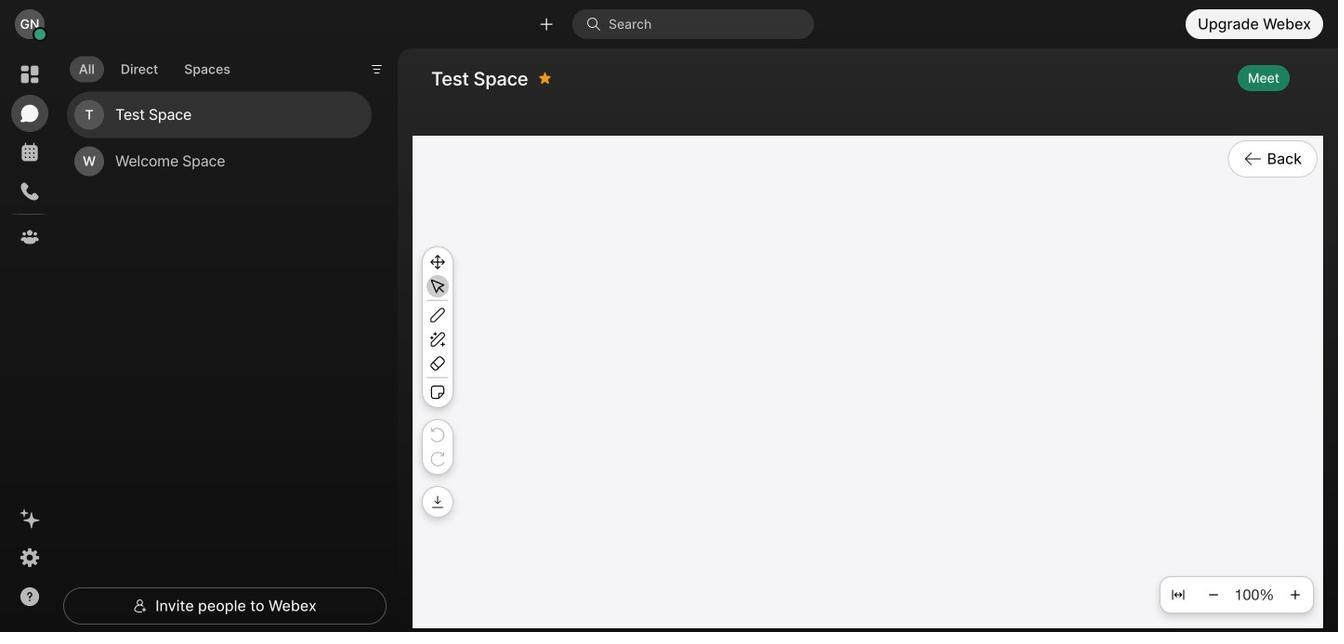 Task type: vqa. For each thing, say whether or not it's contained in the screenshot.
General tab
no



Task type: locate. For each thing, give the bounding box(es) containing it.
welcome space list item
[[67, 138, 372, 185]]

navigation
[[0, 48, 60, 632]]

tab list
[[65, 45, 244, 88]]



Task type: describe. For each thing, give the bounding box(es) containing it.
test space list item
[[67, 92, 372, 138]]

webex tab list
[[11, 56, 48, 256]]



